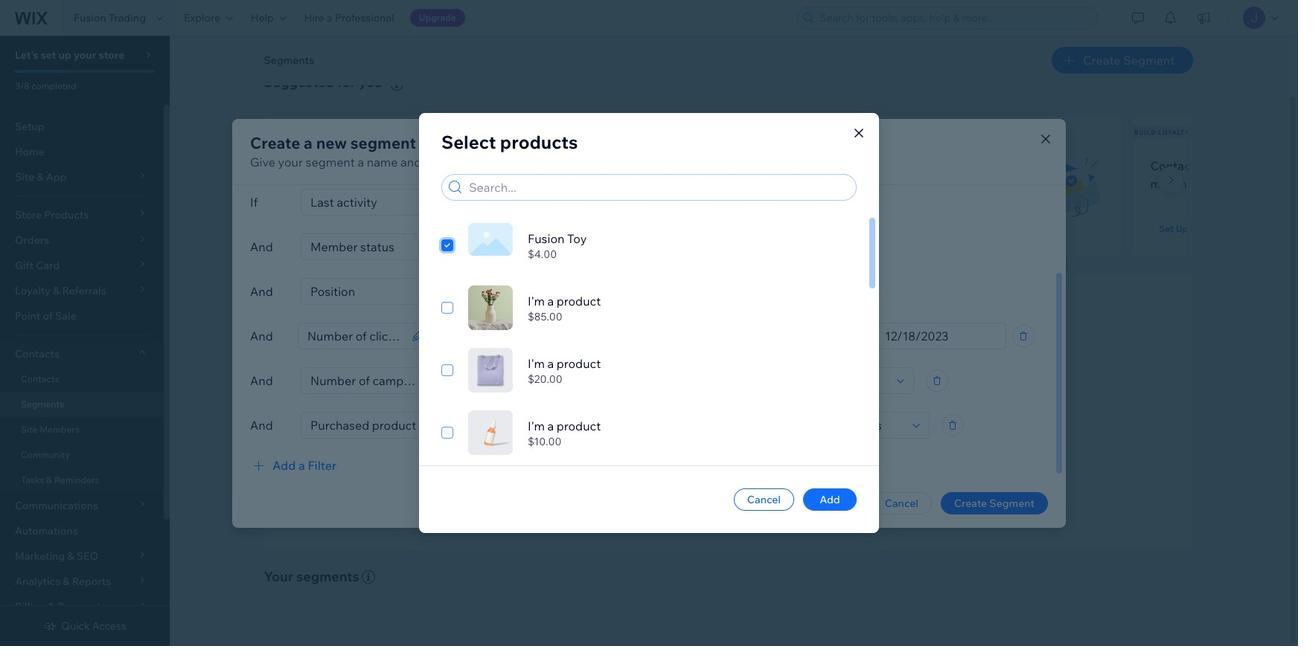 Task type: vqa. For each thing, say whether or not it's contained in the screenshot.
right "cancel" 'button'
yes



Task type: describe. For each thing, give the bounding box(es) containing it.
name
[[367, 154, 398, 169]]

site members
[[21, 424, 80, 435]]

completed
[[31, 80, 76, 92]]

a for i'm a product $20.00
[[547, 357, 554, 372]]

potential customers who haven't made a purchase yet
[[571, 158, 731, 191]]

select
[[441, 131, 496, 153]]

cancel button for add
[[734, 489, 794, 511]]

active for active email subscribers who clicked on your campaign
[[861, 158, 897, 173]]

choose a condition field down these
[[461, 189, 583, 215]]

set up segment for clicked
[[870, 223, 940, 235]]

your inside create a new segment give your segment a name and choose the filters these contacts should match.
[[278, 154, 303, 169]]

i'm a product $20.00
[[528, 357, 601, 386]]

products
[[500, 131, 578, 153]]

$20.00
[[528, 373, 563, 386]]

contacts link
[[0, 367, 164, 392]]

toy
[[567, 232, 587, 246]]

filters
[[488, 154, 520, 169]]

high-
[[666, 461, 690, 475]]

create inside create a new segment give your segment a name and choose the filters these contacts should match.
[[250, 133, 300, 152]]

product for i'm a product $20.00
[[557, 357, 601, 372]]

and for choose a condition field on top of $85.00
[[250, 284, 273, 299]]

haven't
[[571, 176, 612, 191]]

sale
[[55, 310, 77, 323]]

automatically
[[808, 421, 873, 435]]

yet
[[713, 176, 731, 191]]

and for choose a condition field underneath $20.00
[[250, 418, 273, 433]]

match.
[[647, 154, 685, 169]]

potential for potential customers who haven't made a purchase yet
[[571, 158, 621, 173]]

customers for potential customers
[[598, 129, 643, 136]]

upgrade
[[419, 12, 456, 23]]

suggested
[[264, 74, 334, 91]]

let's set up your store
[[15, 48, 125, 62]]

access
[[92, 620, 126, 634]]

a left name
[[358, 154, 364, 169]]

tasks & reminders link
[[0, 468, 164, 494]]

up
[[58, 48, 71, 62]]

subscribers inside active email subscribers who clicked on your campaign
[[932, 158, 998, 173]]

community
[[21, 450, 70, 461]]

new contacts who recently subscribed to your mailing list
[[282, 158, 450, 191]]

fusion for trading
[[74, 11, 106, 25]]

potential
[[774, 461, 818, 475]]

a inside potential customers who haven't made a purchase yet
[[649, 176, 656, 191]]

home link
[[0, 139, 164, 165]]

create a new segment give your segment a name and choose the filters these contacts should match.
[[250, 133, 685, 169]]

help button
[[242, 0, 295, 36]]

who for your
[[361, 158, 385, 173]]

email inside active email subscribers who clicked on your campaign
[[899, 158, 930, 173]]

set for active email subscribers who clicked on your campaign
[[870, 223, 885, 235]]

if
[[250, 195, 258, 210]]

segments
[[296, 569, 359, 586]]

specific
[[615, 421, 653, 435]]

set up segment for made
[[580, 223, 650, 235]]

product for i'm a product $85.00
[[557, 294, 601, 309]]

point of sale
[[15, 310, 77, 323]]

1 vertical spatial to
[[757, 441, 767, 455]]

birthday
[[1240, 158, 1288, 173]]

professional
[[335, 11, 394, 25]]

personalized
[[608, 441, 670, 455]]

recently
[[387, 158, 433, 173]]

0 horizontal spatial create segment
[[694, 499, 786, 514]]

i'm a product $85.00
[[528, 294, 601, 324]]

set up segment for subscribed
[[291, 223, 361, 235]]

members
[[40, 424, 80, 435]]

choose a condition field down $20.00
[[461, 413, 583, 438]]

quick access button
[[43, 620, 126, 634]]

active email subscribers who clicked on your campaign
[[861, 158, 1024, 191]]

contacts for contacts "dropdown button"
[[15, 348, 60, 361]]

fusion toy $4.00
[[528, 232, 587, 261]]

should
[[607, 154, 645, 169]]

active subscribers
[[845, 129, 924, 136]]

community link
[[0, 443, 164, 468]]

set for new contacts who recently subscribed to your mailing list
[[291, 223, 305, 235]]

contacts for "contacts" link
[[21, 374, 59, 385]]

$4.00
[[528, 248, 557, 261]]

segments link
[[0, 392, 164, 418]]

3/8
[[15, 80, 29, 92]]

add a filter button
[[250, 457, 337, 475]]

update
[[771, 421, 805, 435]]

setup link
[[0, 114, 164, 139]]

trust
[[870, 441, 893, 455]]

choose
[[424, 154, 465, 169]]

cancel for create segment
[[885, 497, 919, 510]]

a for hire a professional
[[327, 11, 333, 25]]

subscribed
[[282, 176, 344, 191]]

automations
[[15, 525, 78, 538]]

purchase
[[658, 176, 710, 191]]

add for add a filter
[[272, 458, 296, 473]]

who inside active email subscribers who clicked on your campaign
[[1001, 158, 1024, 173]]

4 set up segment button from the left
[[1151, 220, 1238, 238]]

potential customers
[[555, 129, 643, 136]]

upgrade button
[[410, 9, 465, 27]]

contacts with a birthday th
[[1151, 158, 1298, 191]]

0 vertical spatial select an option field
[[461, 234, 583, 259]]

mailing
[[389, 176, 430, 191]]

your inside active email subscribers who clicked on your campaign
[[920, 176, 945, 191]]

point
[[15, 310, 40, 323]]

know
[[613, 461, 639, 475]]

site members link
[[0, 418, 164, 443]]



Task type: locate. For each thing, give the bounding box(es) containing it.
segments up the suggested
[[264, 54, 314, 67]]

a right hire
[[327, 11, 333, 25]]

give
[[250, 154, 275, 169]]

segments inside button
[[264, 54, 314, 67]]

to inside new contacts who recently subscribed to your mailing list
[[347, 176, 359, 191]]

0 horizontal spatial segments
[[21, 399, 64, 410]]

0 horizontal spatial cancel
[[747, 494, 781, 507]]

i'm inside i'm a product $10.00
[[528, 419, 545, 434]]

0 horizontal spatial contacts
[[310, 158, 358, 173]]

2 vertical spatial i'm
[[528, 419, 545, 434]]

trading
[[109, 11, 146, 25]]

and down build
[[848, 461, 867, 475]]

suggested for you
[[264, 74, 382, 91]]

3 set from the left
[[870, 223, 885, 235]]

2 who from the left
[[686, 158, 710, 173]]

Select an option field
[[461, 234, 583, 259], [770, 368, 893, 393], [786, 413, 908, 438]]

contacts down point of sale
[[15, 348, 60, 361]]

list containing new contacts who recently subscribed to your mailing list
[[261, 115, 1298, 256]]

i'm
[[528, 294, 545, 309], [528, 357, 545, 372], [528, 419, 545, 434]]

i'm for i'm a product $10.00
[[528, 419, 545, 434]]

new up subscribed
[[282, 158, 307, 173]]

a up $10.00
[[547, 419, 554, 434]]

i'm up $10.00
[[528, 419, 545, 434]]

2 set up segment from the left
[[580, 223, 650, 235]]

your right up
[[74, 48, 96, 62]]

you
[[359, 74, 382, 91]]

0 vertical spatial segments
[[264, 54, 314, 67]]

active inside active email subscribers who clicked on your campaign
[[861, 158, 897, 173]]

of right groups
[[692, 421, 702, 435]]

1 vertical spatial product
[[557, 357, 601, 372]]

1 i'm from the top
[[528, 294, 545, 309]]

2 vertical spatial to
[[601, 461, 611, 475]]

segments inside "link"
[[21, 399, 64, 410]]

create segment button for segments
[[1052, 47, 1193, 74]]

a inside i'm a product $85.00
[[547, 294, 554, 309]]

1 who from the left
[[361, 158, 385, 173]]

2 set up segment button from the left
[[571, 220, 659, 238]]

4 set from the left
[[1159, 223, 1174, 235]]

1 and from the top
[[250, 239, 273, 254]]

list
[[261, 115, 1298, 256]]

create specific groups of contacts that update automatically send personalized email campaigns to drive sales and build trust get to know your high-value customers, potential leads and more
[[580, 421, 894, 475]]

contacts down contacts "dropdown button"
[[21, 374, 59, 385]]

customers,
[[718, 461, 772, 475]]

contacts inside contacts "dropdown button"
[[15, 348, 60, 361]]

to right subscribed
[[347, 176, 359, 191]]

subscribers up on
[[873, 129, 924, 136]]

0 horizontal spatial email
[[673, 441, 699, 455]]

product inside i'm a product $20.00
[[557, 357, 601, 372]]

4 up from the left
[[1176, 223, 1188, 235]]

your inside new contacts who recently subscribed to your mailing list
[[361, 176, 387, 191]]

4 and from the top
[[250, 373, 273, 388]]

segments
[[264, 54, 314, 67], [21, 399, 64, 410]]

subscribers up campaign at the top right of the page
[[932, 158, 998, 173]]

1 product from the top
[[557, 294, 601, 309]]

contacts
[[556, 154, 605, 169], [310, 158, 358, 173], [704, 421, 746, 435]]

1 horizontal spatial segments
[[264, 54, 314, 67]]

set up segment down the 'contacts with a birthday th'
[[1159, 223, 1229, 235]]

2 horizontal spatial subscribers
[[932, 158, 998, 173]]

1 set from the left
[[291, 223, 305, 235]]

2 horizontal spatial to
[[757, 441, 767, 455]]

2 horizontal spatial contacts
[[704, 421, 746, 435]]

0 vertical spatial i'm
[[528, 294, 545, 309]]

product up send at the left bottom of the page
[[557, 419, 601, 434]]

choose a condition field up $20.00
[[446, 323, 556, 349]]

these
[[523, 154, 554, 169]]

product inside i'm a product $10.00
[[557, 419, 601, 434]]

3 set up segment from the left
[[870, 223, 940, 235]]

to left drive
[[757, 441, 767, 455]]

i'm inside i'm a product $85.00
[[528, 294, 545, 309]]

0 horizontal spatial who
[[361, 158, 385, 173]]

set for potential customers who haven't made a purchase yet
[[580, 223, 595, 235]]

1 horizontal spatial create segment button
[[941, 492, 1048, 515]]

0 vertical spatial potential
[[555, 129, 596, 136]]

let's
[[15, 48, 38, 62]]

leads
[[820, 461, 846, 475]]

a for i'm a product $85.00
[[547, 294, 554, 309]]

1 horizontal spatial fusion
[[528, 232, 565, 246]]

fusion trading
[[74, 11, 146, 25]]

2 horizontal spatial create segment button
[[1052, 47, 1193, 74]]

build
[[844, 441, 868, 455]]

new
[[316, 133, 347, 152]]

explore
[[184, 11, 220, 25]]

select an option field up build
[[786, 413, 908, 438]]

contacts inside "contacts" link
[[21, 374, 59, 385]]

automations link
[[0, 519, 164, 544]]

0 horizontal spatial subscribers
[[284, 129, 335, 136]]

cancel button down the more
[[872, 492, 932, 515]]

1 vertical spatial fusion
[[528, 232, 565, 246]]

4 set up segment from the left
[[1159, 223, 1229, 235]]

create segment button for cancel
[[941, 492, 1048, 515]]

1 vertical spatial new
[[282, 158, 307, 173]]

that
[[749, 421, 768, 435]]

i'm up $20.00
[[528, 357, 545, 372]]

who inside potential customers who haven't made a purchase yet
[[686, 158, 710, 173]]

segments for the segments "link"
[[21, 399, 64, 410]]

to right get
[[601, 461, 611, 475]]

select an option field up automatically
[[770, 368, 893, 393]]

2 set from the left
[[580, 223, 595, 235]]

a right made
[[649, 176, 656, 191]]

your down name
[[361, 176, 387, 191]]

set up segment button down made
[[571, 220, 659, 238]]

1 vertical spatial add
[[820, 494, 840, 507]]

cancel button for create segment
[[872, 492, 932, 515]]

a for create a new segment give your segment a name and choose the filters these contacts should match.
[[304, 133, 313, 152]]

of inside sidebar element
[[43, 310, 53, 323]]

a right the with
[[1231, 158, 1238, 173]]

choose a condition field up $85.00
[[461, 279, 583, 304]]

1 vertical spatial segments
[[21, 399, 64, 410]]

0 horizontal spatial cancel button
[[734, 489, 794, 511]]

contacts down the loyalty
[[1151, 158, 1202, 173]]

i'm for i'm a product $20.00
[[528, 357, 545, 372]]

a left the filter
[[298, 458, 305, 473]]

your right on
[[920, 176, 945, 191]]

2 horizontal spatial create segment
[[1083, 53, 1175, 68]]

segment up name
[[350, 133, 416, 152]]

of left sale
[[43, 310, 53, 323]]

your segments
[[264, 569, 359, 586]]

1 vertical spatial segment
[[306, 154, 355, 169]]

get
[[580, 461, 598, 475]]

0 vertical spatial fusion
[[74, 11, 106, 25]]

fusion inside fusion toy $4.00
[[528, 232, 565, 246]]

0 vertical spatial to
[[347, 176, 359, 191]]

customers for potential customers who haven't made a purchase yet
[[624, 158, 683, 173]]

your inside create specific groups of contacts that update automatically send personalized email campaigns to drive sales and build trust get to know your high-value customers, potential leads and more
[[641, 461, 663, 475]]

0 vertical spatial and
[[401, 154, 422, 169]]

and
[[401, 154, 422, 169], [823, 441, 841, 455], [848, 461, 867, 475]]

fusion up $4.00
[[528, 232, 565, 246]]

site
[[21, 424, 38, 435]]

build loyalty
[[1135, 129, 1190, 136]]

a inside i'm a product $20.00
[[547, 357, 554, 372]]

i'm up $85.00
[[528, 294, 545, 309]]

filter
[[308, 458, 337, 473]]

list
[[433, 176, 450, 191]]

segment
[[350, 133, 416, 152], [306, 154, 355, 169]]

contacts up campaigns
[[704, 421, 746, 435]]

groups
[[655, 421, 690, 435]]

3 set up segment button from the left
[[861, 220, 949, 238]]

1 vertical spatial i'm
[[528, 357, 545, 372]]

active
[[845, 129, 871, 136], [861, 158, 897, 173]]

hire a professional
[[304, 11, 394, 25]]

segments up "site members"
[[21, 399, 64, 410]]

Search... field
[[465, 175, 852, 200]]

to
[[347, 176, 359, 191], [757, 441, 767, 455], [601, 461, 611, 475]]

3 i'm from the top
[[528, 419, 545, 434]]

set up segment button for made
[[571, 220, 659, 238]]

3 who from the left
[[1001, 158, 1024, 173]]

contacts inside create a new segment give your segment a name and choose the filters these contacts should match.
[[556, 154, 605, 169]]

Search for tools, apps, help & more... field
[[815, 7, 1094, 28]]

0 vertical spatial new
[[266, 129, 282, 136]]

1 horizontal spatial email
[[899, 158, 930, 173]]

0 vertical spatial active
[[845, 129, 871, 136]]

potential inside potential customers who haven't made a purchase yet
[[571, 158, 621, 173]]

0 horizontal spatial to
[[347, 176, 359, 191]]

for
[[337, 74, 356, 91]]

subscribers for contacts
[[284, 129, 335, 136]]

sales
[[796, 441, 821, 455]]

sidebar element
[[0, 36, 170, 647]]

and inside create a new segment give your segment a name and choose the filters these contacts should match.
[[401, 154, 422, 169]]

3 and from the top
[[250, 329, 273, 344]]

5 and from the top
[[250, 418, 273, 433]]

1 horizontal spatial add
[[820, 494, 840, 507]]

up right toy on the left
[[597, 223, 609, 235]]

who up campaign at the top right of the page
[[1001, 158, 1024, 173]]

segments for segments button
[[264, 54, 314, 67]]

contacts button
[[0, 342, 164, 367]]

the
[[467, 154, 486, 169]]

None checkbox
[[441, 237, 453, 255], [441, 299, 453, 317], [441, 362, 453, 380], [441, 237, 453, 255], [441, 299, 453, 317], [441, 362, 453, 380]]

with
[[1204, 158, 1228, 173]]

drive
[[769, 441, 794, 455]]

who left recently
[[361, 158, 385, 173]]

cancel for add
[[747, 494, 781, 507]]

campaigns
[[701, 441, 755, 455]]

1 horizontal spatial and
[[823, 441, 841, 455]]

email inside create specific groups of contacts that update automatically send personalized email campaigns to drive sales and build trust get to know your high-value customers, potential leads and more
[[673, 441, 699, 455]]

2 vertical spatial product
[[557, 419, 601, 434]]

2 horizontal spatial and
[[848, 461, 867, 475]]

0 horizontal spatial fusion
[[74, 11, 106, 25]]

0 horizontal spatial add
[[272, 458, 296, 473]]

1 horizontal spatial cancel
[[885, 497, 919, 510]]

who up the purchase
[[686, 158, 710, 173]]

1 horizontal spatial of
[[692, 421, 702, 435]]

i'm inside i'm a product $20.00
[[528, 357, 545, 372]]

set up segment button for clicked
[[861, 220, 949, 238]]

set up segment button down on
[[861, 220, 949, 238]]

1 vertical spatial contacts
[[15, 348, 60, 361]]

set up segment down on
[[870, 223, 940, 235]]

create
[[1083, 53, 1121, 68], [250, 133, 300, 152], [580, 421, 613, 435], [954, 497, 987, 510], [694, 499, 731, 514]]

add a filter
[[272, 458, 337, 473]]

new subscribers
[[266, 129, 335, 136]]

customers inside potential customers who haven't made a purchase yet
[[624, 158, 683, 173]]

1 vertical spatial potential
[[571, 158, 621, 173]]

set up segment button for subscribed
[[282, 220, 370, 238]]

contacts up haven't
[[556, 154, 605, 169]]

who
[[361, 158, 385, 173], [686, 158, 710, 173], [1001, 158, 1024, 173]]

product inside i'm a product $85.00
[[557, 294, 601, 309]]

contacts inside new contacts who recently subscribed to your mailing list
[[310, 158, 358, 173]]

add for add
[[820, 494, 840, 507]]

add inside button
[[820, 494, 840, 507]]

1 vertical spatial customers
[[624, 158, 683, 173]]

and up mailing
[[401, 154, 422, 169]]

2 horizontal spatial who
[[1001, 158, 1024, 173]]

store
[[99, 48, 125, 62]]

1 horizontal spatial who
[[686, 158, 710, 173]]

who inside new contacts who recently subscribed to your mailing list
[[361, 158, 385, 173]]

set up segment down subscribed
[[291, 223, 361, 235]]

add left the filter
[[272, 458, 296, 473]]

set
[[291, 223, 305, 235], [580, 223, 595, 235], [870, 223, 885, 235], [1159, 223, 1174, 235]]

2 vertical spatial select an option field
[[786, 413, 908, 438]]

fusion left the trading
[[74, 11, 106, 25]]

select an option field up $85.00
[[461, 234, 583, 259]]

1 vertical spatial of
[[692, 421, 702, 435]]

segment down new
[[306, 154, 355, 169]]

a inside the 'contacts with a birthday th'
[[1231, 158, 1238, 173]]

a up $85.00
[[547, 294, 554, 309]]

and up leads at bottom right
[[823, 441, 841, 455]]

th
[[1290, 158, 1298, 173]]

0 horizontal spatial create segment button
[[671, 497, 786, 515]]

set up segment button down subscribed
[[282, 220, 370, 238]]

1 horizontal spatial contacts
[[556, 154, 605, 169]]

up for made
[[597, 223, 609, 235]]

2 i'm from the top
[[528, 357, 545, 372]]

on
[[903, 176, 918, 191]]

segments button
[[256, 49, 322, 71]]

1 up from the left
[[307, 223, 320, 235]]

customers up search... field
[[624, 158, 683, 173]]

email up on
[[899, 158, 930, 173]]

email up high-
[[673, 441, 699, 455]]

potential for potential customers
[[555, 129, 596, 136]]

a left new
[[304, 133, 313, 152]]

up down the 'contacts with a birthday th'
[[1176, 223, 1188, 235]]

reminders
[[54, 475, 100, 486]]

0 vertical spatial contacts
[[1151, 158, 1202, 173]]

add down leads at bottom right
[[820, 494, 840, 507]]

help
[[251, 11, 274, 25]]

1 vertical spatial and
[[823, 441, 841, 455]]

3 up from the left
[[887, 223, 899, 235]]

new for new subscribers
[[266, 129, 282, 136]]

2 vertical spatial contacts
[[21, 374, 59, 385]]

3 product from the top
[[557, 419, 601, 434]]

and for the topmost select an option field
[[250, 239, 273, 254]]

new up give
[[266, 129, 282, 136]]

quick access
[[61, 620, 126, 634]]

up down subscribed
[[307, 223, 320, 235]]

of inside create specific groups of contacts that update automatically send personalized email campaigns to drive sales and build trust get to know your high-value customers, potential leads and more
[[692, 421, 702, 435]]

up for subscribed
[[307, 223, 320, 235]]

a for add a filter
[[298, 458, 305, 473]]

new for new contacts who recently subscribed to your mailing list
[[282, 158, 307, 173]]

contacts down new
[[310, 158, 358, 173]]

1 vertical spatial email
[[673, 441, 699, 455]]

subscribers down the suggested
[[284, 129, 335, 136]]

create inside create specific groups of contacts that update automatically send personalized email campaigns to drive sales and build trust get to know your high-value customers, potential leads and more
[[580, 421, 613, 435]]

set up segment
[[291, 223, 361, 235], [580, 223, 650, 235], [870, 223, 940, 235], [1159, 223, 1229, 235]]

3/8 completed
[[15, 80, 76, 92]]

0 vertical spatial product
[[557, 294, 601, 309]]

home
[[15, 145, 45, 159]]

Choose a condition field
[[461, 189, 583, 215], [461, 279, 583, 304], [446, 323, 556, 349], [461, 368, 583, 393], [461, 413, 583, 438]]

potential
[[555, 129, 596, 136], [571, 158, 621, 173]]

0 vertical spatial email
[[899, 158, 930, 173]]

0 horizontal spatial of
[[43, 310, 53, 323]]

0 vertical spatial add
[[272, 458, 296, 473]]

a up $20.00
[[547, 357, 554, 372]]

fusion
[[74, 11, 106, 25], [528, 232, 565, 246]]

tasks
[[21, 475, 44, 486]]

set up segment down made
[[580, 223, 650, 235]]

a inside i'm a product $10.00
[[547, 419, 554, 434]]

set
[[41, 48, 56, 62]]

product up $85.00
[[557, 294, 601, 309]]

2 product from the top
[[557, 357, 601, 372]]

1 vertical spatial active
[[861, 158, 897, 173]]

of
[[43, 310, 53, 323], [692, 421, 702, 435]]

2 up from the left
[[597, 223, 609, 235]]

campaign
[[948, 176, 1004, 191]]

$10.00
[[528, 436, 562, 449]]

product for i'm a product $10.00
[[557, 419, 601, 434]]

tasks & reminders
[[21, 475, 100, 486]]

active for active subscribers
[[845, 129, 871, 136]]

and for choose a condition field above $10.00
[[250, 373, 273, 388]]

set up segment button down the 'contacts with a birthday th'
[[1151, 220, 1238, 238]]

1 set up segment button from the left
[[282, 220, 370, 238]]

new inside new contacts who recently subscribed to your mailing list
[[282, 158, 307, 173]]

customers up should
[[598, 129, 643, 136]]

your inside sidebar element
[[74, 48, 96, 62]]

up for clicked
[[887, 223, 899, 235]]

cancel down the more
[[885, 497, 919, 510]]

your right give
[[278, 154, 303, 169]]

None field
[[306, 189, 422, 215], [306, 234, 422, 259], [306, 279, 422, 304], [303, 323, 407, 349], [306, 368, 422, 393], [306, 413, 422, 438], [306, 189, 422, 215], [306, 234, 422, 259], [306, 279, 422, 304], [303, 323, 407, 349], [306, 368, 422, 393], [306, 413, 422, 438]]

subscribers for email
[[873, 129, 924, 136]]

0 vertical spatial segment
[[350, 133, 416, 152]]

add inside "button"
[[272, 458, 296, 473]]

your down the personalized
[[641, 461, 663, 475]]

your
[[264, 569, 293, 586]]

None checkbox
[[441, 424, 453, 442]]

cancel down customers,
[[747, 494, 781, 507]]

quick
[[61, 620, 90, 634]]

2 and from the top
[[250, 284, 273, 299]]

up
[[307, 223, 320, 235], [597, 223, 609, 235], [887, 223, 899, 235], [1176, 223, 1188, 235]]

contacts inside the 'contacts with a birthday th'
[[1151, 158, 1202, 173]]

Select a date field
[[634, 189, 754, 215]]

a inside "button"
[[298, 458, 305, 473]]

add button
[[803, 489, 857, 511]]

$85.00
[[528, 310, 563, 324]]

fusion for toy
[[528, 232, 565, 246]]

up down clicked
[[887, 223, 899, 235]]

1 horizontal spatial to
[[601, 461, 611, 475]]

send
[[580, 441, 606, 455]]

a for i'm a product $10.00
[[547, 419, 554, 434]]

0 vertical spatial customers
[[598, 129, 643, 136]]

choose a condition field up $10.00
[[461, 368, 583, 393]]

1 horizontal spatial subscribers
[[873, 129, 924, 136]]

1 horizontal spatial create segment
[[954, 497, 1035, 510]]

product up $20.00
[[557, 357, 601, 372]]

1 set up segment from the left
[[291, 223, 361, 235]]

12/18/2023 field
[[881, 323, 1001, 349]]

1 vertical spatial select an option field
[[770, 368, 893, 393]]

1 horizontal spatial cancel button
[[872, 492, 932, 515]]

0 horizontal spatial and
[[401, 154, 422, 169]]

contacts inside create specific groups of contacts that update automatically send personalized email campaigns to drive sales and build trust get to know your high-value customers, potential leads and more
[[704, 421, 746, 435]]

more
[[869, 461, 894, 475]]

0 vertical spatial of
[[43, 310, 53, 323]]

cancel button down customers,
[[734, 489, 794, 511]]

loyalty
[[1159, 129, 1190, 136]]

who for purchase
[[686, 158, 710, 173]]

cancel button
[[734, 489, 794, 511], [872, 492, 932, 515]]

i'm for i'm a product $85.00
[[528, 294, 545, 309]]

value
[[690, 461, 716, 475]]

2 vertical spatial and
[[848, 461, 867, 475]]



